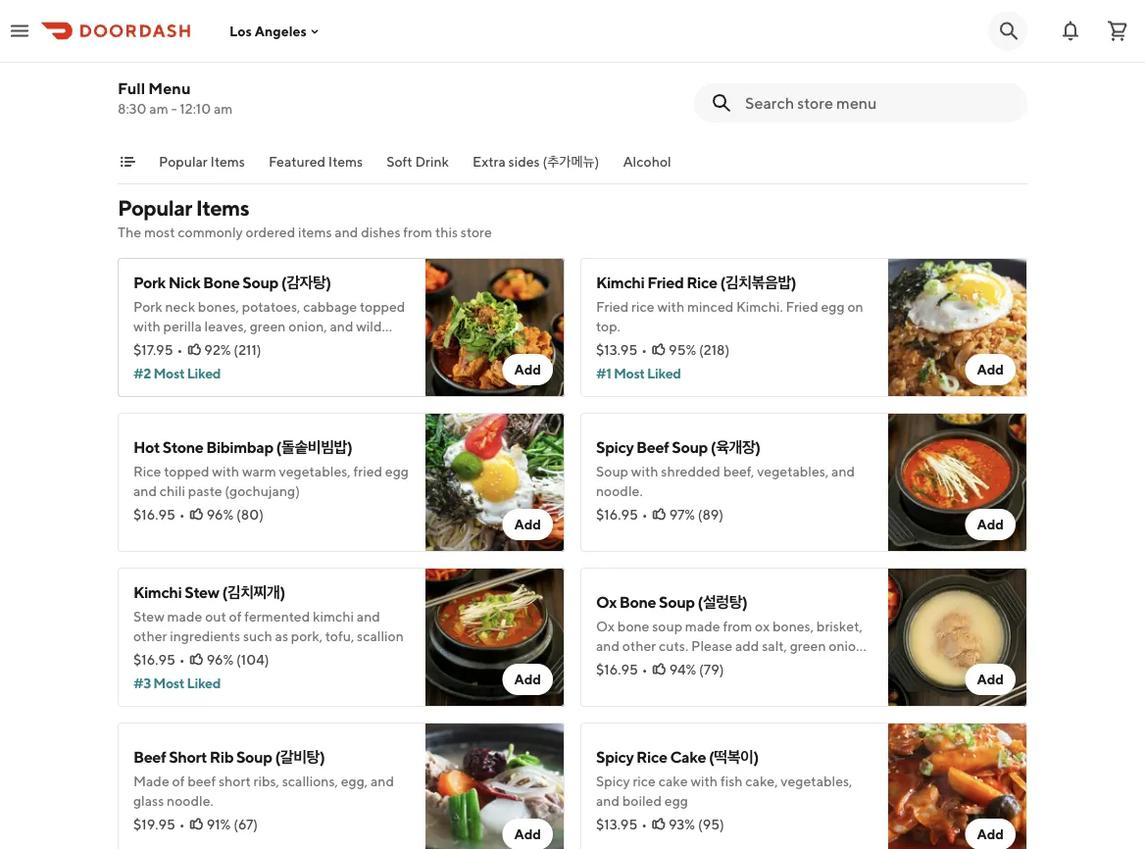 Task type: locate. For each thing, give the bounding box(es) containing it.
made up ingredients at the bottom
[[167, 609, 202, 625]]

1 horizontal spatial of
[[229, 609, 242, 625]]

beef up shredded
[[637, 438, 669, 457]]

• down boiled
[[642, 817, 647, 833]]

items for popular items
[[210, 154, 245, 170]]

91%
[[207, 817, 231, 833]]

topped down stone
[[164, 463, 209, 480]]

0 vertical spatial noodle.
[[596, 483, 643, 499]]

$16.95 for kimchi stew (김치찌개)
[[133, 652, 175, 668]]

$16.95 • down bone
[[596, 662, 648, 678]]

0 vertical spatial $13.95 •
[[596, 342, 647, 358]]

1 horizontal spatial bones,
[[773, 618, 814, 635]]

spicy rice cake (떡복이) image
[[889, 723, 1028, 849]]

$13.95 • down 'top.'
[[596, 342, 647, 358]]

with left fish at the right bottom of page
[[691, 773, 718, 790]]

from
[[403, 224, 433, 240], [723, 618, 753, 635]]

rice for rice
[[633, 773, 656, 790]]

spicy for spicy beef soup (육개장)
[[596, 438, 634, 457]]

add button for kimchi stew (김치찌개)
[[503, 664, 553, 695]]

vegetables,
[[279, 463, 351, 480], [757, 463, 829, 480], [781, 773, 853, 790]]

1 vertical spatial pork
[[133, 299, 162, 315]]

rice up minced
[[687, 273, 718, 292]]

1 horizontal spatial bone
[[620, 593, 656, 612]]

paste down cuts. at the right
[[640, 658, 674, 674]]

0 vertical spatial green
[[250, 318, 286, 334]]

1 vertical spatial 96%
[[207, 652, 234, 668]]

0 horizontal spatial bones,
[[198, 299, 239, 315]]

1 vertical spatial $13.95
[[596, 817, 638, 833]]

made inside "kimchi stew (김치찌개) stew made out of fermented kimchi and other ingredients such as pork, tofu, scallion"
[[167, 609, 202, 625]]

0 vertical spatial stew
[[185, 583, 219, 602]]

liked down the 92%
[[187, 365, 221, 382]]

add for kimchi stew (김치찌개)
[[514, 671, 541, 688]]

alcohol
[[623, 154, 672, 170]]

bones, up leaves,
[[198, 299, 239, 315]]

salt,
[[762, 638, 788, 654]]

egg inside kimchi fried rice (김치볶음밥) fried rice with minced kimchi.  fried egg on top.
[[822, 299, 845, 315]]

$16.95 left 97% on the bottom
[[596, 507, 638, 523]]

0 vertical spatial bones,
[[198, 299, 239, 315]]

neck
[[165, 299, 195, 315]]

93% (95)
[[669, 817, 725, 833]]

hot
[[133, 438, 160, 457]]

1 $13.95 • from the top
[[596, 342, 647, 358]]

rice inside hot stone bibimbap (돌솥비빔밥) rice topped with warm vegetables,  fried egg and chili paste (gochujang)
[[133, 463, 161, 480]]

$13.95 down 'top.'
[[596, 342, 638, 358]]

1 horizontal spatial rice
[[637, 748, 668, 767]]

0 vertical spatial ox
[[596, 593, 617, 612]]

commonly
[[178, 224, 243, 240]]

rice
[[632, 299, 655, 315], [633, 773, 656, 790]]

2 vertical spatial rice
[[637, 748, 668, 767]]

bone up bone
[[620, 593, 656, 612]]

spicy
[[596, 438, 634, 457], [596, 748, 634, 767], [596, 773, 630, 790]]

with left shredded
[[631, 463, 659, 480]]

• for hot stone bibimbap (돌솥비빔밥)
[[179, 507, 185, 523]]

$16.95 down hot
[[133, 507, 175, 523]]

sides
[[509, 154, 540, 170]]

minced
[[688, 299, 734, 315]]

bones, inside the pork nick bone soup (감자탕) pork neck bones, potatoes, cabbage topped with perilla leaves, green onion, and wild sesame seeds.
[[198, 299, 239, 315]]

$13.95
[[596, 342, 638, 358], [596, 817, 638, 833]]

0 horizontal spatial other
[[133, 628, 167, 644]]

(떡복이)
[[709, 748, 759, 767]]

of inside "kimchi stew (김치찌개) stew made out of fermented kimchi and other ingredients such as pork, tofu, scallion"
[[229, 609, 242, 625]]

0 vertical spatial from
[[403, 224, 433, 240]]

most down $17.95 •
[[153, 365, 185, 382]]

most right #3
[[153, 675, 185, 692]]

(95)
[[698, 817, 725, 833]]

0 vertical spatial bone
[[203, 273, 240, 292]]

0 horizontal spatial chili
[[160, 483, 185, 499]]

popular down -
[[159, 154, 208, 170]]

1 horizontal spatial noodle.
[[596, 483, 643, 499]]

sesame
[[133, 338, 180, 354]]

0 vertical spatial kimchi
[[596, 273, 645, 292]]

rice inside kimchi fried rice (김치볶음밥) fried rice with minced kimchi.  fried egg on top.
[[687, 273, 718, 292]]

noodle.
[[596, 483, 643, 499], [167, 793, 214, 809]]

bone
[[618, 618, 650, 635]]

rice up boiled
[[633, 773, 656, 790]]

and inside "kimchi stew (김치찌개) stew made out of fermented kimchi and other ingredients such as pork, tofu, scallion"
[[357, 609, 380, 625]]

96% left (80)
[[207, 507, 234, 523]]

soup inside ox bone soup (설렁탕) ox bone soup made from ox bones, brisket, and other cuts. please add salt, green onion or chili paste for taste.
[[659, 593, 695, 612]]

$16.95
[[133, 507, 175, 523], [596, 507, 638, 523], [133, 652, 175, 668], [596, 662, 638, 678]]

1 horizontal spatial paste
[[640, 658, 674, 674]]

0 horizontal spatial of
[[172, 773, 185, 790]]

• for beef short rib soup (갈비탕)
[[179, 817, 185, 833]]

• left 94%
[[642, 662, 648, 678]]

beef short rib soup (갈비탕) made of beef short ribs, scallions, egg, and glass noodle.
[[133, 748, 394, 809]]

• left 96% (80)
[[179, 507, 185, 523]]

96% for hot stone bibimbap (돌솥비빔밥)
[[207, 507, 234, 523]]

with up sesame
[[133, 318, 161, 334]]

other inside ox bone soup (설렁탕) ox bone soup made from ox bones, brisket, and other cuts. please add salt, green onion or chili paste for taste.
[[623, 638, 656, 654]]

1 vertical spatial ox
[[596, 618, 615, 635]]

2 spicy from the top
[[596, 748, 634, 767]]

1 horizontal spatial am
[[214, 101, 233, 117]]

made up please
[[685, 618, 721, 635]]

liked down "95%"
[[647, 365, 681, 382]]

0 horizontal spatial green
[[250, 318, 286, 334]]

1 vertical spatial egg
[[385, 463, 409, 480]]

rice
[[687, 273, 718, 292], [133, 463, 161, 480], [637, 748, 668, 767]]

1 vertical spatial spicy
[[596, 748, 634, 767]]

1 horizontal spatial topped
[[360, 299, 405, 315]]

popular inside popular items button
[[159, 154, 208, 170]]

2 $13.95 from the top
[[596, 817, 638, 833]]

1 horizontal spatial green
[[790, 638, 826, 654]]

popular inside popular items the most commonly ordered items and dishes from this store
[[118, 195, 192, 221]]

with inside the pork nick bone soup (감자탕) pork neck bones, potatoes, cabbage topped with perilla leaves, green onion, and wild sesame seeds.
[[133, 318, 161, 334]]

1 vertical spatial bone
[[620, 593, 656, 612]]

$16.95 • for spicy beef soup (육개장)
[[596, 507, 648, 523]]

0 horizontal spatial made
[[167, 609, 202, 625]]

0 horizontal spatial stew
[[133, 609, 165, 625]]

add for beef short rib soup (갈비탕)
[[514, 826, 541, 843]]

beef inside beef short rib soup (갈비탕) made of beef short ribs, scallions, egg, and glass noodle.
[[133, 748, 166, 767]]

topped inside hot stone bibimbap (돌솥비빔밥) rice topped with warm vegetables,  fried egg and chili paste (gochujang)
[[164, 463, 209, 480]]

with left minced
[[658, 299, 685, 315]]

1 $13.95 from the top
[[596, 342, 638, 358]]

onion
[[829, 638, 864, 654]]

green inside the pork nick bone soup (감자탕) pork neck bones, potatoes, cabbage topped with perilla leaves, green onion, and wild sesame seeds.
[[250, 318, 286, 334]]

2 am from the left
[[214, 101, 233, 117]]

ox bone soup (설렁탕) image
[[889, 568, 1028, 707]]

hot stone bibimbap (돌솥비빔밥) rice topped with warm vegetables,  fried egg and chili paste (gochujang)
[[133, 438, 409, 499]]

soft drink
[[387, 154, 449, 170]]

brisket,
[[817, 618, 863, 635]]

1 vertical spatial green
[[790, 638, 826, 654]]

other inside "kimchi stew (김치찌개) stew made out of fermented kimchi and other ingredients such as pork, tofu, scallion"
[[133, 628, 167, 644]]

1 horizontal spatial kimchi
[[596, 273, 645, 292]]

green
[[250, 318, 286, 334], [790, 638, 826, 654]]

0 horizontal spatial egg
[[385, 463, 409, 480]]

open menu image
[[8, 19, 31, 43]]

spicy inside spicy beef soup (육개장) soup with shredded beef, vegetables, and noodle.
[[596, 438, 634, 457]]

green down the 'potatoes,'
[[250, 318, 286, 334]]

1 vertical spatial chili
[[612, 658, 638, 674]]

the
[[118, 224, 141, 240]]

• for kimchi stew (김치찌개)
[[179, 652, 185, 668]]

please
[[691, 638, 733, 654]]

items for popular items the most commonly ordered items and dishes from this store
[[196, 195, 249, 221]]

add button for beef short rib soup (갈비탕)
[[503, 819, 553, 849]]

2 96% from the top
[[207, 652, 234, 668]]

0 horizontal spatial beef
[[133, 748, 166, 767]]

vegetables, inside spicy beef soup (육개장) soup with shredded beef, vegetables, and noodle.
[[757, 463, 829, 480]]

kimchi up 'top.'
[[596, 273, 645, 292]]

soup inside beef short rib soup (갈비탕) made of beef short ribs, scallions, egg, and glass noodle.
[[236, 748, 272, 767]]

-
[[171, 101, 177, 117]]

am
[[149, 101, 168, 117], [214, 101, 233, 117]]

0 horizontal spatial paste
[[188, 483, 222, 499]]

0 horizontal spatial fried
[[596, 299, 629, 315]]

• for spicy beef soup (육개장)
[[642, 507, 648, 523]]

$16.95 •
[[133, 507, 185, 523], [596, 507, 648, 523], [133, 652, 185, 668], [596, 662, 648, 678]]

1 vertical spatial rice
[[133, 463, 161, 480]]

of inside beef short rib soup (갈비탕) made of beef short ribs, scallions, egg, and glass noodle.
[[172, 773, 185, 790]]

rice up #1 most liked
[[632, 299, 655, 315]]

other up #3
[[133, 628, 167, 644]]

0 vertical spatial of
[[229, 609, 242, 625]]

other
[[133, 628, 167, 644], [623, 638, 656, 654]]

fried
[[354, 463, 383, 480]]

0 vertical spatial chili
[[160, 483, 185, 499]]

1 96% from the top
[[207, 507, 234, 523]]

fried
[[648, 273, 684, 292], [596, 299, 629, 315], [786, 299, 819, 315]]

0 vertical spatial egg
[[822, 299, 845, 315]]

pork left neck
[[133, 299, 162, 315]]

items inside popular items the most commonly ordered items and dishes from this store
[[196, 195, 249, 221]]

8:30
[[118, 101, 147, 117]]

bones, up salt,
[[773, 618, 814, 635]]

potatoes,
[[242, 299, 301, 315]]

ox up or
[[596, 593, 617, 612]]

0 vertical spatial rice
[[687, 273, 718, 292]]

vegetables, right cake,
[[781, 773, 853, 790]]

of right out
[[229, 609, 242, 625]]

1 vertical spatial rice
[[633, 773, 656, 790]]

kimchi inside "kimchi stew (김치찌개) stew made out of fermented kimchi and other ingredients such as pork, tofu, scallion"
[[133, 583, 182, 602]]

96%
[[207, 507, 234, 523], [207, 652, 234, 668]]

1 horizontal spatial chili
[[612, 658, 638, 674]]

kimchi stew (김치찌개) stew made out of fermented kimchi and other ingredients such as pork, tofu, scallion
[[133, 583, 404, 644]]

2 vertical spatial spicy
[[596, 773, 630, 790]]

add for pork nick bone soup (감자탕)
[[514, 361, 541, 378]]

topped inside the pork nick bone soup (감자탕) pork neck bones, potatoes, cabbage topped with perilla leaves, green onion, and wild sesame seeds.
[[360, 299, 405, 315]]

vegetables, down (돌솥비빔밥) at the bottom left of page
[[279, 463, 351, 480]]

green right salt,
[[790, 638, 826, 654]]

add button for pork nick bone soup (감자탕)
[[503, 354, 553, 385]]

boiled
[[623, 793, 662, 809]]

ox
[[755, 618, 770, 635]]

soup up ribs,
[[236, 748, 272, 767]]

1 vertical spatial noodle.
[[167, 793, 214, 809]]

• for pork nick bone soup (감자탕)
[[177, 342, 183, 358]]

egg inside spicy rice cake (떡복이) spicy rice cake with fish cake, vegetables, and boiled egg
[[665, 793, 688, 809]]

with inside spicy beef soup (육개장) soup with shredded beef, vegetables, and noodle.
[[631, 463, 659, 480]]

1 vertical spatial popular
[[118, 195, 192, 221]]

1 horizontal spatial other
[[623, 638, 656, 654]]

1 am from the left
[[149, 101, 168, 117]]

bones,
[[198, 299, 239, 315], [773, 618, 814, 635]]

soft
[[387, 154, 413, 170]]

of
[[229, 609, 242, 625], [172, 773, 185, 790]]

0 vertical spatial beef
[[637, 438, 669, 457]]

and inside popular items the most commonly ordered items and dishes from this store
[[335, 224, 358, 240]]

from left this
[[403, 224, 433, 240]]

0 vertical spatial 96%
[[207, 507, 234, 523]]

of left beef
[[172, 773, 185, 790]]

pork,
[[291, 628, 323, 644]]

egg
[[822, 299, 845, 315], [385, 463, 409, 480], [665, 793, 688, 809]]

0 horizontal spatial rice
[[133, 463, 161, 480]]

kimchi inside kimchi fried rice (김치볶음밥) fried rice with minced kimchi.  fried egg on top.
[[596, 273, 645, 292]]

soup
[[243, 273, 278, 292], [672, 438, 708, 457], [596, 463, 629, 480], [659, 593, 695, 612], [236, 748, 272, 767]]

2 horizontal spatial egg
[[822, 299, 845, 315]]

paste
[[188, 483, 222, 499], [640, 658, 674, 674]]

1 horizontal spatial from
[[723, 618, 753, 635]]

0 vertical spatial popular
[[159, 154, 208, 170]]

1 spicy from the top
[[596, 438, 634, 457]]

stew left out
[[133, 609, 165, 625]]

• for kimchi fried rice (김치볶음밥)
[[642, 342, 647, 358]]

paste up 96% (80)
[[188, 483, 222, 499]]

chili right or
[[612, 658, 638, 674]]

97% (89)
[[670, 507, 724, 523]]

made
[[167, 609, 202, 625], [685, 618, 721, 635]]

popular items button
[[159, 152, 245, 183]]

0 vertical spatial rice
[[632, 299, 655, 315]]

• down perilla
[[177, 342, 183, 358]]

bone
[[203, 273, 240, 292], [620, 593, 656, 612]]

0 vertical spatial $13.95
[[596, 342, 638, 358]]

chili down stone
[[160, 483, 185, 499]]

vegetables, right beef,
[[757, 463, 829, 480]]

#3
[[133, 675, 151, 692]]

popular up most on the top
[[118, 195, 192, 221]]

items up commonly
[[196, 195, 249, 221]]

from up add
[[723, 618, 753, 635]]

rice down hot
[[133, 463, 161, 480]]

0 vertical spatial paste
[[188, 483, 222, 499]]

as
[[275, 628, 288, 644]]

egg down cake
[[665, 793, 688, 809]]

egg inside hot stone bibimbap (돌솥비빔밥) rice topped with warm vegetables,  fried egg and chili paste (gochujang)
[[385, 463, 409, 480]]

• up #1 most liked
[[642, 342, 647, 358]]

seeds.
[[182, 338, 221, 354]]

add
[[514, 361, 541, 378], [977, 361, 1004, 378], [514, 516, 541, 533], [977, 516, 1004, 533], [514, 671, 541, 688], [977, 671, 1004, 688], [514, 826, 541, 843], [977, 826, 1004, 843]]

beef up made
[[133, 748, 166, 767]]

other down bone
[[623, 638, 656, 654]]

bone right nick
[[203, 273, 240, 292]]

$16.95 • up #3
[[133, 652, 185, 668]]

items right featured
[[328, 154, 363, 170]]

92%
[[204, 342, 231, 358]]

0 horizontal spatial from
[[403, 224, 433, 240]]

hot stone bibimbap (돌솥비빔밥) image
[[426, 413, 565, 552]]

Item Search search field
[[745, 92, 1012, 114]]

kimchi up ingredients at the bottom
[[133, 583, 182, 602]]

and inside beef short rib soup (갈비탕) made of beef short ribs, scallions, egg, and glass noodle.
[[371, 773, 394, 790]]

add button for kimchi fried rice (김치볶음밥)
[[966, 354, 1016, 385]]

2 horizontal spatial rice
[[687, 273, 718, 292]]

$13.95 down boiled
[[596, 817, 638, 833]]

most right #1
[[614, 365, 645, 382]]

0 vertical spatial topped
[[360, 299, 405, 315]]

pork left nick
[[133, 273, 166, 292]]

egg for (김치볶음밥)
[[822, 299, 845, 315]]

kimchi
[[313, 609, 354, 625]]

$16.95 • down hot
[[133, 507, 185, 523]]

1 vertical spatial kimchi
[[133, 583, 182, 602]]

$13.95 • for kimchi fried rice (김치볶음밥)
[[596, 342, 647, 358]]

0 horizontal spatial bone
[[203, 273, 240, 292]]

1 vertical spatial stew
[[133, 609, 165, 625]]

soup up the soup
[[659, 593, 695, 612]]

cake
[[670, 748, 706, 767]]

1 vertical spatial beef
[[133, 748, 166, 767]]

1 vertical spatial topped
[[164, 463, 209, 480]]

soup inside the pork nick bone soup (감자탕) pork neck bones, potatoes, cabbage topped with perilla leaves, green onion, and wild sesame seeds.
[[243, 273, 278, 292]]

for
[[677, 658, 695, 674]]

$16.95 • left 97% on the bottom
[[596, 507, 648, 523]]

2 $13.95 • from the top
[[596, 817, 647, 833]]

egg left on
[[822, 299, 845, 315]]

from inside ox bone soup (설렁탕) ox bone soup made from ox bones, brisket, and other cuts. please add salt, green onion or chili paste for taste.
[[723, 618, 753, 635]]

ordered
[[246, 224, 295, 240]]

rice up cake
[[637, 748, 668, 767]]

$16.95 up #3
[[133, 652, 175, 668]]

beef inside spicy beef soup (육개장) soup with shredded beef, vegetables, and noodle.
[[637, 438, 669, 457]]

1 horizontal spatial beef
[[637, 438, 669, 457]]

liked down 96% (104)
[[187, 675, 221, 692]]

rice inside spicy rice cake (떡복이) spicy rice cake with fish cake, vegetables, and boiled egg
[[633, 773, 656, 790]]

stew up out
[[185, 583, 219, 602]]

with down the bibimbap
[[212, 463, 239, 480]]

most for fried
[[614, 365, 645, 382]]

1 vertical spatial from
[[723, 618, 753, 635]]

ingredients
[[170, 628, 240, 644]]

• up #3 most liked
[[179, 652, 185, 668]]

0 horizontal spatial kimchi
[[133, 583, 182, 602]]

$16.95 down bone
[[596, 662, 638, 678]]

am right 12:10
[[214, 101, 233, 117]]

featured
[[269, 154, 326, 170]]

(gochujang)
[[225, 483, 300, 499]]

1 horizontal spatial made
[[685, 618, 721, 635]]

fried right kimchi.
[[786, 299, 819, 315]]

1 vertical spatial $13.95 •
[[596, 817, 647, 833]]

noodle. inside spicy beef soup (육개장) soup with shredded beef, vegetables, and noodle.
[[596, 483, 643, 499]]

0 vertical spatial pork
[[133, 273, 166, 292]]

• left 97% on the bottom
[[642, 507, 648, 523]]

topped up wild
[[360, 299, 405, 315]]

of for stew
[[229, 609, 242, 625]]

1 horizontal spatial stew
[[185, 583, 219, 602]]

1 vertical spatial of
[[172, 773, 185, 790]]

0 vertical spatial spicy
[[596, 438, 634, 457]]

1 ox from the top
[[596, 593, 617, 612]]

ox left bone
[[596, 618, 615, 635]]

0 horizontal spatial noodle.
[[167, 793, 214, 809]]

$13.95 • down boiled
[[596, 817, 647, 833]]

96% down ingredients at the bottom
[[207, 652, 234, 668]]

soup up the 'potatoes,'
[[243, 273, 278, 292]]

most for stew
[[153, 675, 185, 692]]

drink
[[415, 154, 449, 170]]

bones, inside ox bone soup (설렁탕) ox bone soup made from ox bones, brisket, and other cuts. please add salt, green onion or chili paste for taste.
[[773, 618, 814, 635]]

91% (67)
[[207, 817, 258, 833]]

1 vertical spatial paste
[[640, 658, 674, 674]]

liked for fried
[[647, 365, 681, 382]]

fried up 'top.'
[[596, 299, 629, 315]]

items down 12:10
[[210, 154, 245, 170]]

rice inside kimchi fried rice (김치볶음밥) fried rice with minced kimchi.  fried egg on top.
[[632, 299, 655, 315]]

fermented
[[244, 609, 310, 625]]

glass
[[133, 793, 164, 809]]

egg right fried
[[385, 463, 409, 480]]

most
[[153, 365, 185, 382], [614, 365, 645, 382], [153, 675, 185, 692]]

0 horizontal spatial topped
[[164, 463, 209, 480]]

vegetables, for spicy beef soup (육개장)
[[757, 463, 829, 480]]

vegetables, inside hot stone bibimbap (돌솥비빔밥) rice topped with warm vegetables,  fried egg and chili paste (gochujang)
[[279, 463, 351, 480]]

$17.95
[[133, 342, 173, 358]]

1 vertical spatial bones,
[[773, 618, 814, 635]]

with inside kimchi fried rice (김치볶음밥) fried rice with minced kimchi.  fried egg on top.
[[658, 299, 685, 315]]

2 vertical spatial egg
[[665, 793, 688, 809]]

$16.95 • for hot stone bibimbap (돌솥비빔밥)
[[133, 507, 185, 523]]

• for spicy rice cake (떡복이)
[[642, 817, 647, 833]]

1 horizontal spatial egg
[[665, 793, 688, 809]]

• right $19.95
[[179, 817, 185, 833]]

0 horizontal spatial am
[[149, 101, 168, 117]]

am left -
[[149, 101, 168, 117]]

#1
[[596, 365, 612, 382]]

kimchi.
[[737, 299, 783, 315]]

add button
[[503, 354, 553, 385], [966, 354, 1016, 385], [503, 509, 553, 540], [966, 509, 1016, 540], [503, 664, 553, 695], [966, 664, 1016, 695], [503, 819, 553, 849], [966, 819, 1016, 849]]

fried up "95%"
[[648, 273, 684, 292]]



Task type: vqa. For each thing, say whether or not it's contained in the screenshot.


Task type: describe. For each thing, give the bounding box(es) containing it.
alcohol button
[[623, 152, 672, 183]]

items for featured items
[[328, 154, 363, 170]]

add for spicy rice cake (떡복이)
[[977, 826, 1004, 843]]

95% (218)
[[669, 342, 730, 358]]

(설렁탕)
[[698, 593, 748, 612]]

kimchi fried rice (김치볶음밥) image
[[889, 258, 1028, 397]]

1 pork from the top
[[133, 273, 166, 292]]

this
[[435, 224, 458, 240]]

popular items
[[159, 154, 245, 170]]

extra sides (추가메뉴)
[[473, 154, 600, 170]]

vegetables, for hot stone bibimbap (돌솥비빔밥)
[[279, 463, 351, 480]]

store
[[461, 224, 492, 240]]

fish
[[721, 773, 743, 790]]

(감자탕)
[[281, 273, 331, 292]]

from inside popular items the most commonly ordered items and dishes from this store
[[403, 224, 433, 240]]

liked for nick
[[187, 365, 221, 382]]

paste inside hot stone bibimbap (돌솥비빔밥) rice topped with warm vegetables,  fried egg and chili paste (gochujang)
[[188, 483, 222, 499]]

2 ox from the top
[[596, 618, 615, 635]]

green inside ox bone soup (설렁탕) ox bone soup made from ox bones, brisket, and other cuts. please add salt, green onion or chili paste for taste.
[[790, 638, 826, 654]]

$16.95 for hot stone bibimbap (돌솥비빔밥)
[[133, 507, 175, 523]]

1 horizontal spatial fried
[[648, 273, 684, 292]]

such
[[243, 628, 272, 644]]

$16.95 • for kimchi stew (김치찌개)
[[133, 652, 185, 668]]

96% (80)
[[207, 507, 264, 523]]

add for hot stone bibimbap (돌솥비빔밥)
[[514, 516, 541, 533]]

egg,
[[341, 773, 368, 790]]

add button for spicy beef soup (육개장)
[[966, 509, 1016, 540]]

stone
[[163, 438, 203, 457]]

2 pork from the top
[[133, 299, 162, 315]]

ox bone soup (설렁탕) ox bone soup made from ox bones, brisket, and other cuts. please add salt, green onion or chili paste for taste.
[[596, 593, 864, 674]]

94% (79)
[[670, 662, 724, 678]]

bone inside ox bone soup (설렁탕) ox bone soup made from ox bones, brisket, and other cuts. please add salt, green onion or chili paste for taste.
[[620, 593, 656, 612]]

out
[[205, 609, 226, 625]]

add for spicy beef soup (육개장)
[[977, 516, 1004, 533]]

kimchi for kimchi stew (김치찌개)
[[133, 583, 182, 602]]

short
[[169, 748, 207, 767]]

pork nick bone soup (감자탕) pork neck bones, potatoes, cabbage topped with perilla leaves, green onion, and wild sesame seeds.
[[133, 273, 405, 354]]

show menu categories image
[[120, 154, 135, 170]]

spicy rice cake (떡복이) spicy rice cake with fish cake, vegetables, and boiled egg
[[596, 748, 853, 809]]

soup up shredded
[[672, 438, 708, 457]]

kimchi stew (김치찌개) image
[[426, 568, 565, 707]]

cabbage
[[303, 299, 357, 315]]

chili inside ox bone soup (설렁탕) ox bone soup made from ox bones, brisket, and other cuts. please add salt, green onion or chili paste for taste.
[[612, 658, 638, 674]]

paste inside ox bone soup (설렁탕) ox bone soup made from ox bones, brisket, and other cuts. please add salt, green onion or chili paste for taste.
[[640, 658, 674, 674]]

warm
[[242, 463, 276, 480]]

and inside spicy rice cake (떡복이) spicy rice cake with fish cake, vegetables, and boiled egg
[[596, 793, 620, 809]]

and inside ox bone soup (설렁탕) ox bone soup made from ox bones, brisket, and other cuts. please add salt, green onion or chili paste for taste.
[[596, 638, 620, 654]]

top.
[[596, 318, 621, 334]]

97%
[[670, 507, 695, 523]]

onion,
[[289, 318, 327, 334]]

96% for kimchi stew (김치찌개)
[[207, 652, 234, 668]]

add for ox bone soup (설렁탕)
[[977, 671, 1004, 688]]

of for short
[[172, 773, 185, 790]]

spicy beef soup (육개장) image
[[889, 413, 1028, 552]]

liked for stew
[[187, 675, 221, 692]]

egg for (돌솥비빔밥)
[[385, 463, 409, 480]]

scallion
[[357, 628, 404, 644]]

kimchi for kimchi fried rice (김치볶음밥)
[[596, 273, 645, 292]]

$16.95 for spicy beef soup (육개장)
[[596, 507, 638, 523]]

made inside ox bone soup (설렁탕) ox bone soup made from ox bones, brisket, and other cuts. please add salt, green onion or chili paste for taste.
[[685, 618, 721, 635]]

with inside spicy rice cake (떡복이) spicy rice cake with fish cake, vegetables, and boiled egg
[[691, 773, 718, 790]]

extra
[[473, 154, 506, 170]]

92% (211)
[[204, 342, 261, 358]]

noodle. inside beef short rib soup (갈비탕) made of beef short ribs, scallions, egg, and glass noodle.
[[167, 793, 214, 809]]

soup left shredded
[[596, 463, 629, 480]]

cake
[[659, 773, 688, 790]]

spicy beef soup (육개장) soup with shredded beef, vegetables, and noodle.
[[596, 438, 855, 499]]

featured items
[[269, 154, 363, 170]]

12:10
[[180, 101, 211, 117]]

#3 most liked
[[133, 675, 221, 692]]

3 spicy from the top
[[596, 773, 630, 790]]

94%
[[670, 662, 697, 678]]

pork nick bone soup (감자탕) image
[[426, 258, 565, 397]]

$19.95 •
[[133, 817, 185, 833]]

(김치찌개)
[[222, 583, 285, 602]]

scallions,
[[282, 773, 338, 790]]

with inside hot stone bibimbap (돌솥비빔밥) rice topped with warm vegetables,  fried egg and chili paste (gochujang)
[[212, 463, 239, 480]]

cuts.
[[659, 638, 689, 654]]

los
[[230, 23, 252, 39]]

(79)
[[699, 662, 724, 678]]

angeles
[[255, 23, 307, 39]]

#1 most liked
[[596, 365, 681, 382]]

93%
[[669, 817, 696, 833]]

chili inside hot stone bibimbap (돌솥비빔밥) rice topped with warm vegetables,  fried egg and chili paste (gochujang)
[[160, 483, 185, 499]]

wild
[[356, 318, 382, 334]]

items
[[298, 224, 332, 240]]

add button for spicy rice cake (떡복이)
[[966, 819, 1016, 849]]

los angeles
[[230, 23, 307, 39]]

most for nick
[[153, 365, 185, 382]]

extra sides (추가메뉴) button
[[473, 152, 600, 183]]

$16.95 • for ox bone soup (설렁탕)
[[596, 662, 648, 678]]

• for ox bone soup (설렁탕)
[[642, 662, 648, 678]]

short
[[219, 773, 251, 790]]

96% (104)
[[207, 652, 269, 668]]

leaves,
[[205, 318, 247, 334]]

on
[[848, 299, 864, 315]]

made
[[133, 773, 169, 790]]

(갈비탕)
[[275, 748, 325, 767]]

rib
[[210, 748, 234, 767]]

spicy for spicy rice cake (떡복이)
[[596, 748, 634, 767]]

notification bell image
[[1059, 19, 1083, 43]]

0 items, open order cart image
[[1106, 19, 1130, 43]]

taste.
[[697, 658, 731, 674]]

or
[[596, 658, 609, 674]]

popular for popular items the most commonly ordered items and dishes from this store
[[118, 195, 192, 221]]

perilla
[[163, 318, 202, 334]]

shredded
[[661, 463, 721, 480]]

$13.95 for kimchi fried rice (김치볶음밥)
[[596, 342, 638, 358]]

2 horizontal spatial fried
[[786, 299, 819, 315]]

full
[[118, 79, 145, 98]]

(추가메뉴)
[[543, 154, 600, 170]]

featured items button
[[269, 152, 363, 183]]

popular for popular items
[[159, 154, 208, 170]]

$13.95 for spicy rice cake (떡복이)
[[596, 817, 638, 833]]

$13.95 • for spicy rice cake (떡복이)
[[596, 817, 647, 833]]

(돌솥비빔밥)
[[276, 438, 352, 457]]

rice for fried
[[632, 299, 655, 315]]

(104)
[[236, 652, 269, 668]]

add for kimchi fried rice (김치볶음밥)
[[977, 361, 1004, 378]]

dishes
[[361, 224, 401, 240]]

(67)
[[234, 817, 258, 833]]

add
[[736, 638, 760, 654]]

los angeles button
[[230, 23, 323, 39]]

add button for hot stone bibimbap (돌솥비빔밥)
[[503, 509, 553, 540]]

and inside hot stone bibimbap (돌솥비빔밥) rice topped with warm vegetables,  fried egg and chili paste (gochujang)
[[133, 483, 157, 499]]

add button for ox bone soup (설렁탕)
[[966, 664, 1016, 695]]

soup
[[653, 618, 683, 635]]

beef short rib soup (갈비탕) image
[[426, 723, 565, 849]]

and inside spicy beef soup (육개장) soup with shredded beef, vegetables, and noodle.
[[832, 463, 855, 480]]

$16.95 for ox bone soup (설렁탕)
[[596, 662, 638, 678]]

ribs,
[[254, 773, 279, 790]]

95%
[[669, 342, 697, 358]]

vegetables, inside spicy rice cake (떡복이) spicy rice cake with fish cake, vegetables, and boiled egg
[[781, 773, 853, 790]]

rice inside spicy rice cake (떡복이) spicy rice cake with fish cake, vegetables, and boiled egg
[[637, 748, 668, 767]]

bone inside the pork nick bone soup (감자탕) pork neck bones, potatoes, cabbage topped with perilla leaves, green onion, and wild sesame seeds.
[[203, 273, 240, 292]]

bibimbap
[[206, 438, 273, 457]]

and inside the pork nick bone soup (감자탕) pork neck bones, potatoes, cabbage topped with perilla leaves, green onion, and wild sesame seeds.
[[330, 318, 354, 334]]



